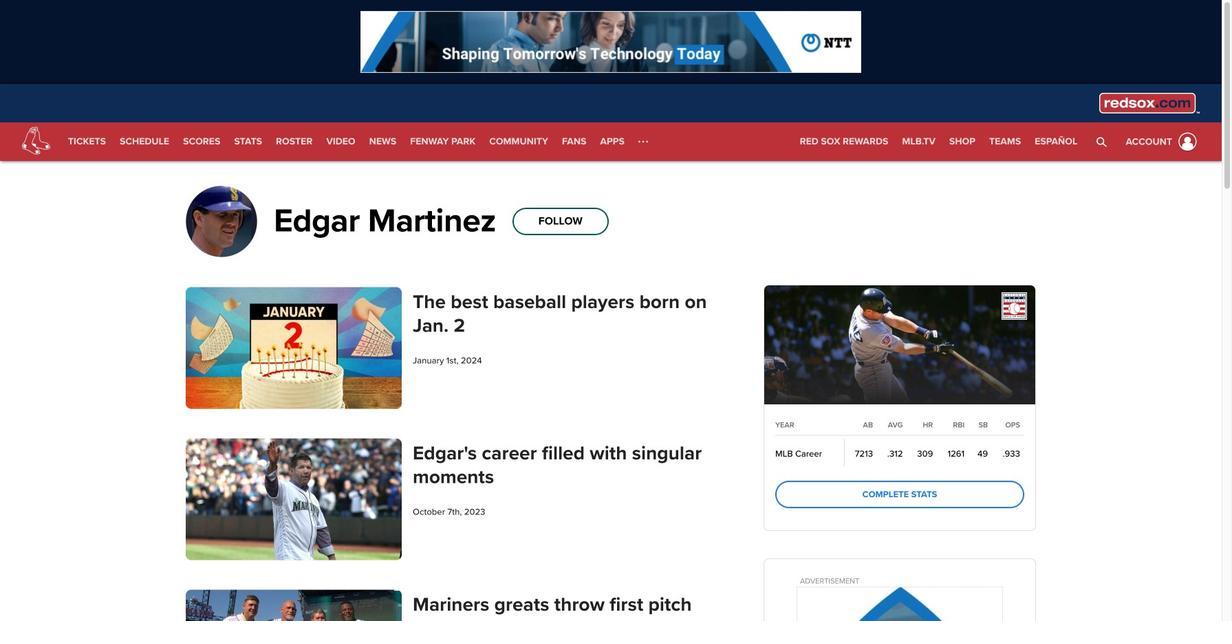 Task type: describe. For each thing, give the bounding box(es) containing it.
secondary navigation element
[[61, 122, 632, 161]]

undefined url logo image
[[1100, 93, 1200, 114]]

the best baseball players born on jan. 2 image
[[186, 287, 402, 409]]

0 vertical spatial advertisement element
[[361, 11, 861, 73]]

edgar martinez image
[[186, 186, 257, 257]]

edgar's career filled with singular moments image
[[186, 439, 402, 560]]

1 vertical spatial advertisement element
[[797, 587, 1003, 621]]



Task type: vqa. For each thing, say whether or not it's contained in the screenshot.
undefined URL logo
yes



Task type: locate. For each thing, give the bounding box(es) containing it.
top navigation element
[[0, 84, 1222, 161]]

hall of fame logo image
[[1002, 292, 1027, 320]]

tertiary navigation element
[[793, 122, 1085, 161]]

more options image
[[638, 137, 648, 147]]

advertisement element
[[361, 11, 861, 73], [797, 587, 1003, 621]]



